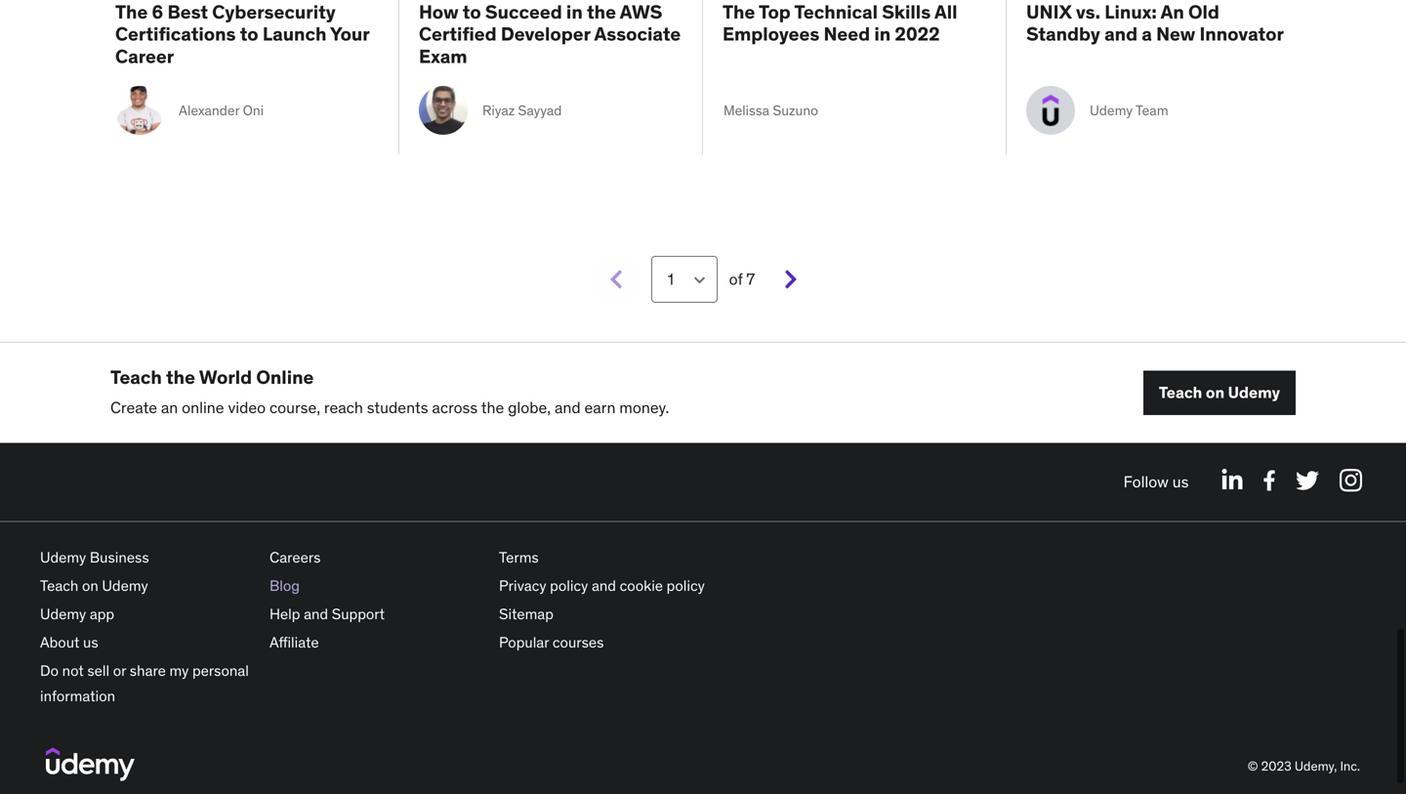 Task type: describe. For each thing, give the bounding box(es) containing it.
globe,
[[508, 398, 551, 418]]

terms privacy policy and cookie policy sitemap popular courses
[[499, 548, 705, 652]]

2023
[[1262, 758, 1292, 774]]

riyaz sayyad
[[483, 101, 562, 119]]

careers blog help and support affiliate
[[270, 548, 385, 652]]

follow us
[[1124, 472, 1189, 492]]

to inside the 6 best cybersecurity certifications to launch your career
[[240, 22, 259, 46]]

information
[[40, 687, 115, 705]]

blog link
[[270, 576, 300, 595]]

help and support link
[[270, 605, 385, 623]]

of 7
[[726, 269, 755, 289]]

0 vertical spatial teach on udemy link
[[1144, 371, 1296, 415]]

share
[[130, 661, 166, 680]]

udemy app link
[[40, 605, 114, 623]]

do
[[40, 661, 59, 680]]

the top technical skills all employees need in 2022 link
[[723, 0, 987, 67]]

1 vertical spatial teach on udemy link
[[40, 576, 148, 595]]

best
[[168, 0, 208, 23]]

teach on udemy
[[1159, 383, 1281, 403]]

across
[[432, 398, 478, 418]]

personal
[[192, 661, 249, 680]]

1 policy from the left
[[550, 576, 588, 595]]

terms
[[499, 548, 539, 567]]

need
[[824, 22, 871, 46]]

associate
[[594, 22, 681, 46]]

udemy,
[[1295, 758, 1338, 774]]

money.
[[620, 398, 670, 418]]

udemy blog image
[[46, 745, 135, 784]]

online
[[256, 365, 314, 389]]

my
[[169, 661, 189, 680]]

how
[[419, 0, 459, 23]]

the inside how to succeed in the aws certified developer associate exam
[[587, 0, 616, 23]]

do not sell or share my personal information link
[[40, 661, 249, 705]]

technical
[[795, 0, 878, 23]]

aws
[[620, 0, 663, 23]]

© 2023 udemy, inc.
[[1248, 758, 1361, 774]]

sell
[[87, 661, 110, 680]]

or
[[113, 661, 126, 680]]

video
[[228, 398, 266, 418]]

old
[[1189, 0, 1220, 23]]

next icon image
[[783, 268, 800, 290]]

udemy business teach on udemy udemy app about us do not sell or share my personal information
[[40, 548, 249, 705]]

sitemap
[[499, 605, 554, 623]]

how to succeed in the aws certified developer associate exam link
[[419, 0, 683, 68]]

udemy team
[[1090, 101, 1169, 119]]

exam
[[419, 44, 468, 68]]

reach
[[324, 398, 363, 418]]

and inside careers blog help and support affiliate
[[304, 605, 328, 623]]

your
[[330, 22, 370, 46]]

teach the world online create an online video course, reach students across the globe, and earn money.
[[110, 365, 670, 418]]

2 vertical spatial the
[[481, 398, 504, 418]]

sitemap link
[[499, 605, 554, 623]]

team
[[1136, 101, 1169, 119]]

careers link
[[270, 548, 321, 567]]

affiliate
[[270, 633, 319, 652]]

the for the top technical skills all employees need in 2022
[[723, 0, 755, 23]]

the 6 best cybersecurity certifications to launch your career link
[[115, 0, 379, 68]]

the for the 6 best cybersecurity certifications to launch your career
[[115, 0, 148, 23]]

create
[[110, 398, 157, 418]]

succeed
[[485, 0, 562, 23]]

career
[[115, 44, 174, 68]]

in inside the top technical skills all employees need in 2022
[[875, 22, 891, 46]]

©
[[1248, 758, 1259, 774]]

teach for on
[[1159, 383, 1203, 403]]

udemy business link
[[40, 548, 149, 567]]

certified
[[419, 22, 497, 46]]

standby
[[1027, 22, 1101, 46]]

innovator
[[1200, 22, 1285, 46]]

business
[[90, 548, 149, 567]]

2022
[[895, 22, 940, 46]]

launch
[[263, 22, 327, 46]]

certifications
[[115, 22, 236, 46]]

course,
[[270, 398, 320, 418]]

skills
[[882, 0, 931, 23]]



Task type: locate. For each thing, give the bounding box(es) containing it.
melissa suzuno
[[724, 101, 819, 119]]

to right how
[[463, 0, 481, 23]]

and right help
[[304, 605, 328, 623]]

the left globe,
[[481, 398, 504, 418]]

melissa
[[724, 101, 770, 119]]

terms link
[[499, 548, 539, 567]]

0 horizontal spatial teach on udemy link
[[40, 576, 148, 595]]

how to succeed in the aws certified developer associate exam
[[419, 0, 681, 68]]

an
[[161, 398, 178, 418]]

previous icon image
[[607, 268, 625, 290]]

1 horizontal spatial teach on udemy link
[[1144, 371, 1296, 415]]

teach inside udemy business teach on udemy udemy app about us do not sell or share my personal information
[[40, 576, 79, 595]]

help
[[270, 605, 300, 623]]

1 horizontal spatial to
[[463, 0, 481, 23]]

and left a
[[1105, 22, 1138, 46]]

world
[[199, 365, 252, 389]]

1 the from the left
[[115, 0, 148, 23]]

0 horizontal spatial policy
[[550, 576, 588, 595]]

1 horizontal spatial in
[[875, 22, 891, 46]]

the up 'an'
[[166, 365, 195, 389]]

and inside terms privacy policy and cookie policy sitemap popular courses
[[592, 576, 616, 595]]

in
[[567, 0, 583, 23], [875, 22, 891, 46]]

and inside teach the world online create an online video course, reach students across the globe, and earn money.
[[555, 398, 581, 418]]

not
[[62, 661, 84, 680]]

cybersecurity
[[212, 0, 336, 23]]

about
[[40, 633, 80, 652]]

and inside unix vs. linux: an old standby and a new innovator
[[1105, 22, 1138, 46]]

follow
[[1124, 472, 1169, 492]]

0 horizontal spatial teach
[[40, 576, 79, 595]]

0 vertical spatial on
[[1206, 383, 1225, 403]]

vs.
[[1076, 0, 1101, 23]]

in right succeed
[[567, 0, 583, 23]]

1 horizontal spatial us
[[1173, 472, 1189, 492]]

sayyad
[[518, 101, 562, 119]]

app
[[90, 605, 114, 623]]

the inside the 6 best cybersecurity certifications to launch your career
[[115, 0, 148, 23]]

suzuno
[[773, 101, 819, 119]]

0 horizontal spatial the
[[166, 365, 195, 389]]

privacy policy and cookie policy link
[[499, 576, 705, 595]]

the top technical skills all employees need in 2022
[[723, 0, 958, 46]]

unix vs. linux: an old standby and a new innovator
[[1027, 0, 1285, 46]]

to
[[463, 0, 481, 23], [240, 22, 259, 46]]

cookie
[[620, 576, 663, 595]]

and left earn
[[555, 398, 581, 418]]

courses
[[553, 633, 604, 652]]

an
[[1161, 0, 1185, 23]]

alexander
[[179, 101, 240, 119]]

us up sell
[[83, 633, 98, 652]]

employees
[[723, 22, 820, 46]]

inc.
[[1341, 758, 1361, 774]]

2 horizontal spatial teach
[[1159, 383, 1203, 403]]

the inside the top technical skills all employees need in 2022
[[723, 0, 755, 23]]

6
[[152, 0, 163, 23]]

the left 6
[[115, 0, 148, 23]]

0 horizontal spatial us
[[83, 633, 98, 652]]

support
[[332, 605, 385, 623]]

udemy
[[1090, 101, 1133, 119], [1229, 383, 1281, 403], [40, 548, 86, 567], [102, 576, 148, 595], [40, 605, 86, 623]]

on
[[1206, 383, 1225, 403], [82, 576, 98, 595]]

policy right cookie
[[667, 576, 705, 595]]

the 6 best cybersecurity certifications to launch your career
[[115, 0, 370, 68]]

0 horizontal spatial the
[[115, 0, 148, 23]]

linux:
[[1105, 0, 1157, 23]]

policy right privacy
[[550, 576, 588, 595]]

1 vertical spatial the
[[166, 365, 195, 389]]

us
[[1173, 472, 1189, 492], [83, 633, 98, 652]]

the
[[115, 0, 148, 23], [723, 0, 755, 23]]

teach up 'udemy app' link on the bottom left of page
[[40, 576, 79, 595]]

online
[[182, 398, 224, 418]]

teach up follow us
[[1159, 383, 1203, 403]]

1 horizontal spatial the
[[481, 398, 504, 418]]

alexander oni
[[179, 101, 264, 119]]

7
[[747, 269, 755, 289]]

careers
[[270, 548, 321, 567]]

oni
[[243, 101, 264, 119]]

policy
[[550, 576, 588, 595], [667, 576, 705, 595]]

unix vs. linux: an old standby and a new innovator link
[[1027, 0, 1292, 67]]

us inside udemy business teach on udemy udemy app about us do not sell or share my personal information
[[83, 633, 98, 652]]

teach for the
[[110, 365, 162, 389]]

to left 'launch'
[[240, 22, 259, 46]]

1 vertical spatial on
[[82, 576, 98, 595]]

us right follow
[[1173, 472, 1189, 492]]

0 horizontal spatial to
[[240, 22, 259, 46]]

students
[[367, 398, 428, 418]]

1 horizontal spatial on
[[1206, 383, 1225, 403]]

1 horizontal spatial the
[[723, 0, 755, 23]]

popular courses link
[[499, 633, 604, 652]]

new
[[1157, 22, 1196, 46]]

in inside how to succeed in the aws certified developer associate exam
[[567, 0, 583, 23]]

in left 2022
[[875, 22, 891, 46]]

on inside udemy business teach on udemy udemy app about us do not sell or share my personal information
[[82, 576, 98, 595]]

2 policy from the left
[[667, 576, 705, 595]]

1 horizontal spatial teach
[[110, 365, 162, 389]]

of
[[729, 269, 743, 289]]

about us link
[[40, 633, 98, 652]]

0 vertical spatial the
[[587, 0, 616, 23]]

and left cookie
[[592, 576, 616, 595]]

the left aws
[[587, 0, 616, 23]]

the left top
[[723, 0, 755, 23]]

1 vertical spatial us
[[83, 633, 98, 652]]

0 vertical spatial us
[[1173, 472, 1189, 492]]

1 horizontal spatial policy
[[667, 576, 705, 595]]

to inside how to succeed in the aws certified developer associate exam
[[463, 0, 481, 23]]

teach inside teach the world online create an online video course, reach students across the globe, and earn money.
[[110, 365, 162, 389]]

2 the from the left
[[723, 0, 755, 23]]

affiliate link
[[270, 633, 319, 652]]

developer
[[501, 22, 591, 46]]

teach up create
[[110, 365, 162, 389]]

top
[[759, 0, 791, 23]]

earn
[[585, 398, 616, 418]]

the
[[587, 0, 616, 23], [166, 365, 195, 389], [481, 398, 504, 418]]

0 horizontal spatial on
[[82, 576, 98, 595]]

all
[[935, 0, 958, 23]]

unix
[[1027, 0, 1072, 23]]

and
[[1105, 22, 1138, 46], [555, 398, 581, 418], [592, 576, 616, 595], [304, 605, 328, 623]]

0 horizontal spatial in
[[567, 0, 583, 23]]

2 horizontal spatial the
[[587, 0, 616, 23]]

blog
[[270, 576, 300, 595]]

a
[[1142, 22, 1153, 46]]



Task type: vqa. For each thing, say whether or not it's contained in the screenshot.
button
no



